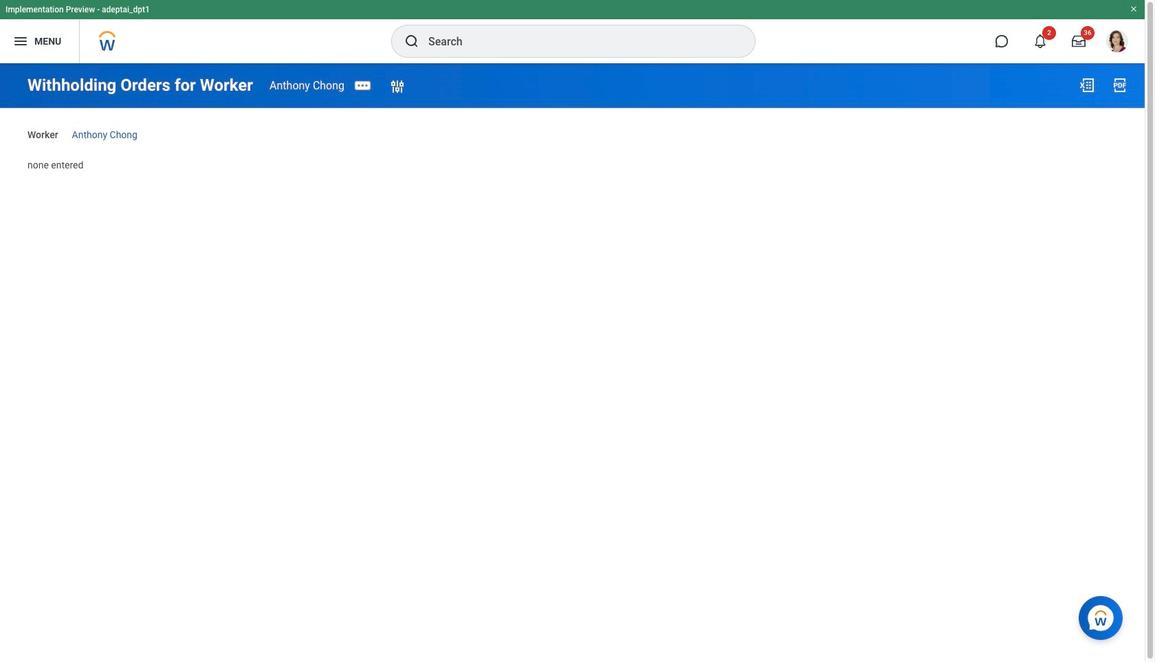Task type: describe. For each thing, give the bounding box(es) containing it.
justify image
[[12, 33, 29, 50]]

Search Workday  search field
[[428, 26, 727, 56]]

notifications large image
[[1034, 34, 1047, 48]]

search image
[[404, 33, 420, 50]]

profile logan mcneil image
[[1107, 30, 1129, 55]]

export to excel image
[[1079, 77, 1096, 94]]



Task type: vqa. For each thing, say whether or not it's contained in the screenshot.
Export to Excel 'image'
yes



Task type: locate. For each thing, give the bounding box(es) containing it.
main content
[[0, 63, 1145, 184]]

banner
[[0, 0, 1145, 63]]

close environment banner image
[[1130, 5, 1138, 13]]

view printable version (pdf) image
[[1112, 77, 1129, 94]]

change selection image
[[389, 79, 406, 95]]

inbox large image
[[1072, 34, 1086, 48]]



